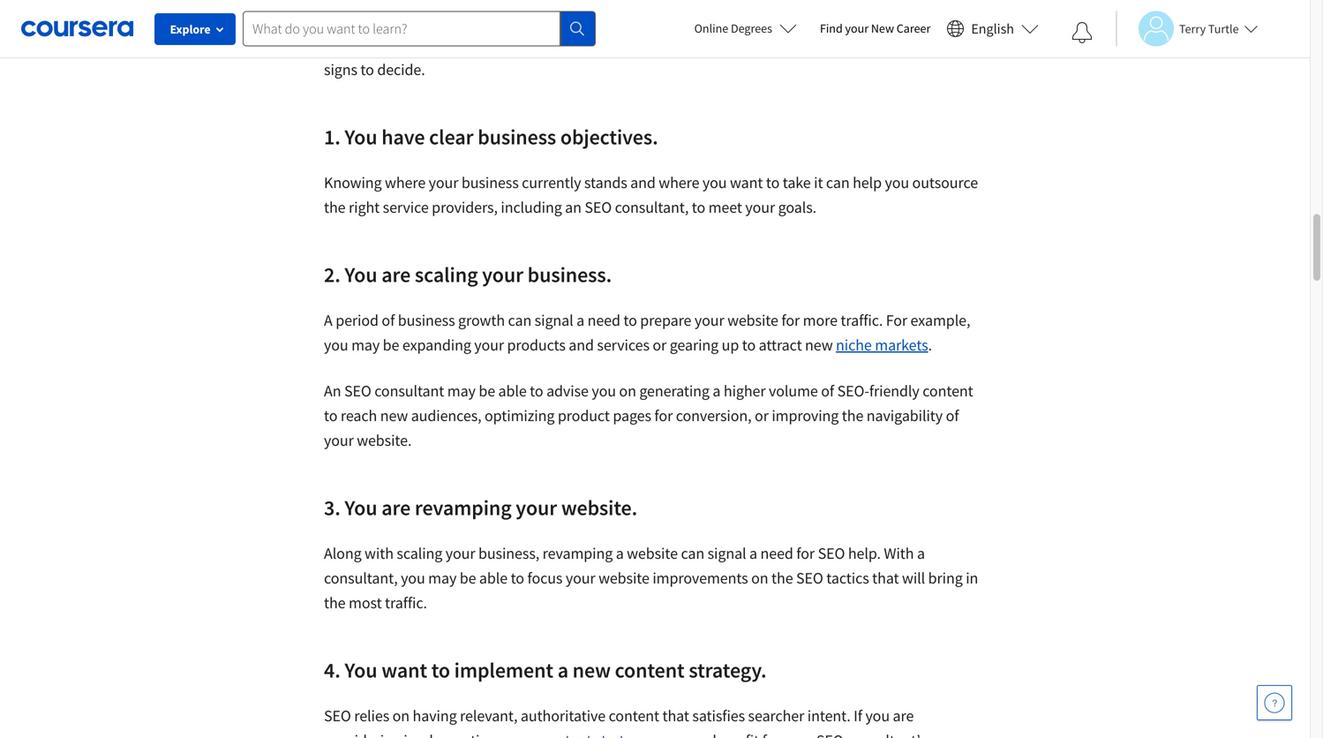 Task type: locate. For each thing, give the bounding box(es) containing it.
can right it
[[827, 173, 850, 193]]

able down business,
[[479, 568, 508, 588]]

website. inside an seo consultant may be able to advise you on generating a higher volume of seo-friendly content to reach new audiences, optimizing product pages for conversion, or improving the navigability of your website.
[[357, 431, 412, 450]]

1 horizontal spatial and
[[631, 173, 656, 193]]

be inside the a period of business growth can signal a need to prepare your website for more traffic. for example, you may be expanding your products and services or gearing up to attract new
[[383, 335, 400, 355]]

0 vertical spatial and
[[631, 173, 656, 193]]

signal up improvements
[[708, 544, 747, 563]]

signal
[[535, 310, 574, 330], [708, 544, 747, 563]]

0 horizontal spatial right
[[349, 197, 380, 217]]

time
[[602, 35, 632, 55]]

right inside knowing where your business currently stands and where you want to take it can help you outsource the right service providers, including an seo consultant, to meet your goals.
[[349, 197, 380, 217]]

for
[[886, 310, 908, 330]]

new down the more
[[805, 335, 833, 355]]

1 vertical spatial content
[[615, 657, 685, 684]]

consultant, inside knowing where your business currently stands and where you want to take it can help you outsource the right service providers, including an seo consultant, to meet your goals.
[[615, 197, 689, 217]]

0 horizontal spatial bring
[[651, 35, 686, 55]]

able inside an seo consultant may be able to advise you on generating a higher volume of seo-friendly content to reach new audiences, optimizing product pages for conversion, or improving the navigability of your website.
[[499, 381, 527, 401]]

on
[[773, 35, 790, 55], [619, 381, 637, 401], [752, 568, 769, 588], [393, 706, 410, 726]]

it
[[814, 173, 823, 193]]

revamping inside along with scaling your business, revamping a website can signal a need for seo help. with a consultant, you may be able to focus your website improvements on the seo tactics that will bring in the most traffic.
[[543, 544, 613, 563]]

may up audiences,
[[448, 381, 476, 401]]

1 vertical spatial website.
[[562, 495, 638, 521]]

to right up on the right top
[[743, 335, 756, 355]]

revamping
[[415, 495, 512, 521], [543, 544, 613, 563]]

signal up products
[[535, 310, 574, 330]]

signs
[[324, 60, 358, 79]]

be up optimizing
[[479, 381, 495, 401]]

explore
[[170, 21, 211, 37]]

are up with
[[382, 495, 411, 521]]

1 vertical spatial may
[[448, 381, 476, 401]]

your up business,
[[516, 495, 557, 521]]

0 vertical spatial are
[[382, 261, 411, 288]]

optimizing
[[485, 406, 555, 426]]

to inside along with scaling your business, revamping a website can signal a need for seo help. with a consultant, you may be able to focus your website improvements on the seo tactics that will bring in the most traffic.
[[511, 568, 525, 588]]

business up currently
[[478, 124, 557, 150]]

where right "stands"
[[659, 173, 700, 193]]

website. up along with scaling your business, revamping a website can signal a need for seo help. with a consultant, you may be able to focus your website improvements on the seo tactics that will bring in the most traffic.
[[562, 495, 638, 521]]

of
[[382, 310, 395, 330], [822, 381, 835, 401], [946, 406, 959, 426]]

content
[[923, 381, 974, 401], [615, 657, 685, 684], [609, 706, 660, 726]]

are right if
[[893, 706, 914, 726]]

0 horizontal spatial that
[[663, 706, 690, 726]]

0 horizontal spatial traffic.
[[385, 593, 427, 613]]

for
[[782, 310, 800, 330], [655, 406, 673, 426], [797, 544, 815, 563]]

1 horizontal spatial that
[[873, 568, 900, 588]]

0 vertical spatial consultant,
[[615, 197, 689, 217]]

period
[[336, 310, 379, 330]]

on right improvements
[[752, 568, 769, 588]]

2 vertical spatial content
[[609, 706, 660, 726]]

content up seo relies on having relevant, authoritative content that satisfies searcher intent. if you are considering implementing a new
[[615, 657, 685, 684]]

0 horizontal spatial where
[[385, 173, 426, 193]]

2 vertical spatial can
[[681, 544, 705, 563]]

bring inside you might be wondering if now is the right time to bring a consultant on board. review the following signs to decide.
[[651, 35, 686, 55]]

with
[[884, 544, 915, 563]]

content right authoritative
[[609, 706, 660, 726]]

you right 2.
[[345, 261, 378, 288]]

1 vertical spatial need
[[761, 544, 794, 563]]

0 horizontal spatial revamping
[[415, 495, 512, 521]]

revamping up focus
[[543, 544, 613, 563]]

need left help.
[[761, 544, 794, 563]]

where
[[385, 173, 426, 193], [659, 173, 700, 193]]

2 horizontal spatial can
[[827, 173, 850, 193]]

be up "decide."
[[393, 35, 409, 55]]

may down 3. you are revamping your website.
[[428, 568, 457, 588]]

seo up considering
[[324, 706, 351, 726]]

website. down reach
[[357, 431, 412, 450]]

in
[[966, 568, 979, 588]]

scaling
[[415, 261, 478, 288], [397, 544, 443, 563]]

tactics
[[827, 568, 870, 588]]

on up the pages
[[619, 381, 637, 401]]

0 horizontal spatial website.
[[357, 431, 412, 450]]

revamping up business,
[[415, 495, 512, 521]]

review
[[839, 35, 886, 55]]

0 horizontal spatial and
[[569, 335, 594, 355]]

1 horizontal spatial where
[[659, 173, 700, 193]]

1 vertical spatial want
[[382, 657, 427, 684]]

1 where from the left
[[385, 173, 426, 193]]

the down seo-
[[842, 406, 864, 426]]

1 horizontal spatial consultant
[[700, 35, 770, 55]]

1 horizontal spatial of
[[822, 381, 835, 401]]

0 vertical spatial website
[[728, 310, 779, 330]]

find
[[820, 20, 843, 36]]

business up providers,
[[462, 173, 519, 193]]

0 vertical spatial signal
[[535, 310, 574, 330]]

are for scaling
[[382, 261, 411, 288]]

focus
[[528, 568, 563, 588]]

1 vertical spatial bring
[[929, 568, 963, 588]]

right
[[567, 35, 598, 55], [349, 197, 380, 217]]

0 vertical spatial content
[[923, 381, 974, 401]]

board.
[[793, 35, 836, 55]]

business inside knowing where your business currently stands and where you want to take it can help you outsource the right service providers, including an seo consultant, to meet your goals.
[[462, 173, 519, 193]]

you inside you might be wondering if now is the right time to bring a consultant on board. review the following signs to decide.
[[324, 35, 348, 55]]

1 vertical spatial traffic.
[[385, 593, 427, 613]]

want up having
[[382, 657, 427, 684]]

able up optimizing
[[499, 381, 527, 401]]

1 horizontal spatial or
[[755, 406, 769, 426]]

None search field
[[243, 11, 596, 46]]

reach
[[341, 406, 377, 426]]

consultant up audiences,
[[375, 381, 444, 401]]

1 horizontal spatial signal
[[708, 544, 747, 563]]

be inside along with scaling your business, revamping a website can signal a need for seo help. with a consultant, you may be able to focus your website improvements on the seo tactics that will bring in the most traffic.
[[460, 568, 476, 588]]

0 vertical spatial for
[[782, 310, 800, 330]]

2.
[[324, 261, 341, 288]]

1 horizontal spatial consultant,
[[615, 197, 689, 217]]

0 vertical spatial website.
[[357, 431, 412, 450]]

1 vertical spatial scaling
[[397, 544, 443, 563]]

that left satisfies
[[663, 706, 690, 726]]

navigability
[[867, 406, 943, 426]]

the right the is
[[543, 35, 564, 55]]

1 horizontal spatial revamping
[[543, 544, 613, 563]]

relevant,
[[460, 706, 518, 726]]

may inside the a period of business growth can signal a need to prepare your website for more traffic. for example, you may be expanding your products and services or gearing up to attract new
[[352, 335, 380, 355]]

1 vertical spatial can
[[508, 310, 532, 330]]

1 horizontal spatial right
[[567, 35, 598, 55]]

1 vertical spatial and
[[569, 335, 594, 355]]

volume
[[769, 381, 818, 401]]

that
[[873, 568, 900, 588], [663, 706, 690, 726]]

seo inside an seo consultant may be able to advise you on generating a higher volume of seo-friendly content to reach new audiences, optimizing product pages for conversion, or improving the navigability of your website.
[[344, 381, 372, 401]]

coursera image
[[21, 14, 133, 43]]

a inside the a period of business growth can signal a need to prepare your website for more traffic. for example, you may be expanding your products and services or gearing up to attract new
[[577, 310, 585, 330]]

consultant left board.
[[700, 35, 770, 55]]

your inside an seo consultant may be able to advise you on generating a higher volume of seo-friendly content to reach new audiences, optimizing product pages for conversion, or improving the navigability of your website.
[[324, 431, 354, 450]]

you right 4. on the left of page
[[345, 657, 378, 684]]

new inside seo relies on having relevant, authoritative content that satisfies searcher intent. if you are considering implementing a new
[[511, 731, 538, 738]]

seo right an
[[585, 197, 612, 217]]

an
[[324, 381, 341, 401]]

take
[[783, 173, 811, 193]]

.
[[929, 335, 933, 355]]

or down "prepare"
[[653, 335, 667, 355]]

may inside along with scaling your business, revamping a website can signal a need for seo help. with a consultant, you may be able to focus your website improvements on the seo tactics that will bring in the most traffic.
[[428, 568, 457, 588]]

bring left online
[[651, 35, 686, 55]]

to left take
[[766, 173, 780, 193]]

or down "higher"
[[755, 406, 769, 426]]

is
[[529, 35, 540, 55]]

you right 1.
[[345, 124, 378, 150]]

website left improvements
[[599, 568, 650, 588]]

that left will
[[873, 568, 900, 588]]

0 vertical spatial traffic.
[[841, 310, 883, 330]]

a period of business growth can signal a need to prepare your website for more traffic. for example, you may be expanding your products and services or gearing up to attract new
[[324, 310, 971, 355]]

1 vertical spatial for
[[655, 406, 673, 426]]

be down 3. you are revamping your website.
[[460, 568, 476, 588]]

you inside the a period of business growth can signal a need to prepare your website for more traffic. for example, you may be expanding your products and services or gearing up to attract new
[[324, 335, 348, 355]]

1 vertical spatial consultant
[[375, 381, 444, 401]]

seo up tactics
[[818, 544, 845, 563]]

may for scaling
[[428, 568, 457, 588]]

0 horizontal spatial of
[[382, 310, 395, 330]]

you right 3.
[[345, 495, 378, 521]]

on right relies
[[393, 706, 410, 726]]

audiences,
[[411, 406, 482, 426]]

seo
[[585, 197, 612, 217], [344, 381, 372, 401], [818, 544, 845, 563], [797, 568, 824, 588], [324, 706, 351, 726]]

content down . at the top right
[[923, 381, 974, 401]]

want
[[730, 173, 763, 193], [382, 657, 427, 684]]

a inside you might be wondering if now is the right time to bring a consultant on board. review the following signs to decide.
[[689, 35, 697, 55]]

0 vertical spatial want
[[730, 173, 763, 193]]

scaling right with
[[397, 544, 443, 563]]

1 vertical spatial that
[[663, 706, 690, 726]]

0 horizontal spatial can
[[508, 310, 532, 330]]

niche markets .
[[836, 335, 936, 355]]

the down knowing
[[324, 197, 346, 217]]

are right 2.
[[382, 261, 411, 288]]

1 vertical spatial right
[[349, 197, 380, 217]]

0 horizontal spatial signal
[[535, 310, 574, 330]]

business for growth
[[398, 310, 455, 330]]

1. you have clear business objectives.
[[324, 124, 663, 150]]

0 vertical spatial revamping
[[415, 495, 512, 521]]

or inside an seo consultant may be able to advise you on generating a higher volume of seo-friendly content to reach new audiences, optimizing product pages for conversion, or improving the navigability of your website.
[[755, 406, 769, 426]]

consultant, down "stands"
[[615, 197, 689, 217]]

bring inside along with scaling your business, revamping a website can signal a need for seo help. with a consultant, you may be able to focus your website improvements on the seo tactics that will bring in the most traffic.
[[929, 568, 963, 588]]

traffic. right most
[[385, 593, 427, 613]]

0 vertical spatial that
[[873, 568, 900, 588]]

consultant,
[[615, 197, 689, 217], [324, 568, 398, 588]]

right inside you might be wondering if now is the right time to bring a consultant on board. review the following signs to decide.
[[567, 35, 598, 55]]

your right focus
[[566, 568, 596, 588]]

your left business,
[[446, 544, 476, 563]]

2 vertical spatial website
[[599, 568, 650, 588]]

scaling up growth
[[415, 261, 478, 288]]

1 horizontal spatial need
[[761, 544, 794, 563]]

seo left tactics
[[797, 568, 824, 588]]

along with scaling your business, revamping a website can signal a need for seo help. with a consultant, you may be able to focus your website improvements on the seo tactics that will bring in the most traffic.
[[324, 544, 979, 613]]

outsource
[[913, 173, 979, 193]]

0 vertical spatial or
[[653, 335, 667, 355]]

right left time
[[567, 35, 598, 55]]

to down an
[[324, 406, 338, 426]]

want up meet
[[730, 173, 763, 193]]

1 horizontal spatial can
[[681, 544, 705, 563]]

1 horizontal spatial bring
[[929, 568, 963, 588]]

are for revamping
[[382, 495, 411, 521]]

2 vertical spatial business
[[398, 310, 455, 330]]

0 vertical spatial need
[[588, 310, 621, 330]]

of left seo-
[[822, 381, 835, 401]]

markets
[[875, 335, 929, 355]]

need
[[588, 310, 621, 330], [761, 544, 794, 563]]

or
[[653, 335, 667, 355], [755, 406, 769, 426]]

up
[[722, 335, 739, 355]]

0 horizontal spatial or
[[653, 335, 667, 355]]

0 vertical spatial may
[[352, 335, 380, 355]]

1 vertical spatial able
[[479, 568, 508, 588]]

online degrees button
[[681, 9, 812, 48]]

4. you want to implement a new content strategy.
[[324, 657, 771, 684]]

0 vertical spatial scaling
[[415, 261, 478, 288]]

help center image
[[1265, 692, 1286, 714]]

implement
[[455, 657, 554, 684]]

a
[[689, 35, 697, 55], [577, 310, 585, 330], [713, 381, 721, 401], [616, 544, 624, 563], [750, 544, 758, 563], [918, 544, 926, 563], [558, 657, 569, 684], [500, 731, 507, 738]]

english button
[[940, 0, 1047, 57]]

What do you want to learn? text field
[[243, 11, 561, 46]]

for inside an seo consultant may be able to advise you on generating a higher volume of seo-friendly content to reach new audiences, optimizing product pages for conversion, or improving the navigability of your website.
[[655, 406, 673, 426]]

1 vertical spatial consultant,
[[324, 568, 398, 588]]

1 vertical spatial business
[[462, 173, 519, 193]]

able
[[499, 381, 527, 401], [479, 568, 508, 588]]

seo inside seo relies on having relevant, authoritative content that satisfies searcher intent. if you are considering implementing a new
[[324, 706, 351, 726]]

2 vertical spatial may
[[428, 568, 457, 588]]

2 vertical spatial are
[[893, 706, 914, 726]]

want inside knowing where your business currently stands and where you want to take it can help you outsource the right service providers, including an seo consultant, to meet your goals.
[[730, 173, 763, 193]]

1 vertical spatial signal
[[708, 544, 747, 563]]

may
[[352, 335, 380, 355], [448, 381, 476, 401], [428, 568, 457, 588]]

consultant, up most
[[324, 568, 398, 588]]

1 vertical spatial revamping
[[543, 544, 613, 563]]

can up products
[[508, 310, 532, 330]]

new down relevant,
[[511, 731, 538, 738]]

may down period
[[352, 335, 380, 355]]

seo inside knowing where your business currently stands and where you want to take it can help you outsource the right service providers, including an seo consultant, to meet your goals.
[[585, 197, 612, 217]]

new right reach
[[380, 406, 408, 426]]

relies
[[354, 706, 390, 726]]

if
[[854, 706, 863, 726]]

need up services
[[588, 310, 621, 330]]

2 vertical spatial for
[[797, 544, 815, 563]]

2 vertical spatial of
[[946, 406, 959, 426]]

business inside the a period of business growth can signal a need to prepare your website for more traffic. for example, you may be expanding your products and services or gearing up to attract new
[[398, 310, 455, 330]]

you
[[703, 173, 727, 193], [885, 173, 910, 193], [324, 335, 348, 355], [592, 381, 616, 401], [401, 568, 425, 588], [866, 706, 890, 726]]

on inside along with scaling your business, revamping a website can signal a need for seo help. with a consultant, you may be able to focus your website improvements on the seo tactics that will bring in the most traffic.
[[752, 568, 769, 588]]

0 vertical spatial able
[[499, 381, 527, 401]]

0 horizontal spatial want
[[382, 657, 427, 684]]

the left tactics
[[772, 568, 794, 588]]

consultant, inside along with scaling your business, revamping a website can signal a need for seo help. with a consultant, you may be able to focus your website improvements on the seo tactics that will bring in the most traffic.
[[324, 568, 398, 588]]

you inside along with scaling your business, revamping a website can signal a need for seo help. with a consultant, you may be able to focus your website improvements on the seo tactics that will bring in the most traffic.
[[401, 568, 425, 588]]

you
[[324, 35, 348, 55], [345, 124, 378, 150], [345, 261, 378, 288], [345, 495, 378, 521], [345, 657, 378, 684]]

website up improvements
[[627, 544, 678, 563]]

you for 1.
[[345, 124, 378, 150]]

and inside the a period of business growth can signal a need to prepare your website for more traffic. for example, you may be expanding your products and services or gearing up to attract new
[[569, 335, 594, 355]]

website up up on the right top
[[728, 310, 779, 330]]

1 horizontal spatial traffic.
[[841, 310, 883, 330]]

on left board.
[[773, 35, 790, 55]]

of right period
[[382, 310, 395, 330]]

can up improvements
[[681, 544, 705, 563]]

to down business,
[[511, 568, 525, 588]]

and
[[631, 173, 656, 193], [569, 335, 594, 355]]

for inside along with scaling your business, revamping a website can signal a need for seo help. with a consultant, you may be able to focus your website improvements on the seo tactics that will bring in the most traffic.
[[797, 544, 815, 563]]

you up signs
[[324, 35, 348, 55]]

wondering
[[412, 35, 483, 55]]

now
[[498, 35, 526, 55]]

higher
[[724, 381, 766, 401]]

traffic. up "niche"
[[841, 310, 883, 330]]

0 vertical spatial right
[[567, 35, 598, 55]]

bring left in
[[929, 568, 963, 588]]

0 vertical spatial of
[[382, 310, 395, 330]]

0 vertical spatial can
[[827, 173, 850, 193]]

online
[[695, 20, 729, 36]]

the inside knowing where your business currently stands and where you want to take it can help you outsource the right service providers, including an seo consultant, to meet your goals.
[[324, 197, 346, 217]]

for inside the a period of business growth can signal a need to prepare your website for more traffic. for example, you may be expanding your products and services or gearing up to attract new
[[782, 310, 800, 330]]

website.
[[357, 431, 412, 450], [562, 495, 638, 521]]

1 vertical spatial or
[[755, 406, 769, 426]]

degrees
[[731, 20, 773, 36]]

can inside the a period of business growth can signal a need to prepare your website for more traffic. for example, you may be expanding your products and services or gearing up to attract new
[[508, 310, 532, 330]]

for left help.
[[797, 544, 815, 563]]

website inside the a period of business growth can signal a need to prepare your website for more traffic. for example, you may be expanding your products and services or gearing up to attract new
[[728, 310, 779, 330]]

0 vertical spatial consultant
[[700, 35, 770, 55]]

to up services
[[624, 310, 637, 330]]

that inside along with scaling your business, revamping a website can signal a need for seo help. with a consultant, you may be able to focus your website improvements on the seo tactics that will bring in the most traffic.
[[873, 568, 900, 588]]

of right 'navigability'
[[946, 406, 959, 426]]

you for 3.
[[345, 495, 378, 521]]

for up the attract
[[782, 310, 800, 330]]

0 horizontal spatial consultant
[[375, 381, 444, 401]]

1 horizontal spatial want
[[730, 173, 763, 193]]

1 vertical spatial are
[[382, 495, 411, 521]]

0 horizontal spatial need
[[588, 310, 621, 330]]

can inside along with scaling your business, revamping a website can signal a need for seo help. with a consultant, you may be able to focus your website improvements on the seo tactics that will bring in the most traffic.
[[681, 544, 705, 563]]

content inside seo relies on having relevant, authoritative content that satisfies searcher intent. if you are considering implementing a new
[[609, 706, 660, 726]]

for down generating
[[655, 406, 673, 426]]

the inside an seo consultant may be able to advise you on generating a higher volume of seo-friendly content to reach new audiences, optimizing product pages for conversion, or improving the navigability of your website.
[[842, 406, 864, 426]]

0 vertical spatial bring
[[651, 35, 686, 55]]

seo up reach
[[344, 381, 372, 401]]

where up service
[[385, 173, 426, 193]]

will
[[903, 568, 926, 588]]

if
[[486, 35, 495, 55]]

that inside seo relies on having relevant, authoritative content that satisfies searcher intent. if you are considering implementing a new
[[663, 706, 690, 726]]

be left the expanding on the left of the page
[[383, 335, 400, 355]]

can
[[827, 173, 850, 193], [508, 310, 532, 330], [681, 544, 705, 563]]

0 horizontal spatial consultant,
[[324, 568, 398, 588]]

and left services
[[569, 335, 594, 355]]



Task type: vqa. For each thing, say whether or not it's contained in the screenshot.
bottom need
yes



Task type: describe. For each thing, give the bounding box(es) containing it.
might
[[351, 35, 390, 55]]

traffic. inside along with scaling your business, revamping a website can signal a need for seo help. with a consultant, you may be able to focus your website improvements on the seo tactics that will bring in the most traffic.
[[385, 593, 427, 613]]

consultant inside an seo consultant may be able to advise you on generating a higher volume of seo-friendly content to reach new audiences, optimizing product pages for conversion, or improving the navigability of your website.
[[375, 381, 444, 401]]

pages
[[613, 406, 652, 426]]

currently
[[522, 173, 582, 193]]

new inside the a period of business growth can signal a need to prepare your website for more traffic. for example, you may be expanding your products and services or gearing up to attract new
[[805, 335, 833, 355]]

may for of
[[352, 335, 380, 355]]

and inside knowing where your business currently stands and where you want to take it can help you outsource the right service providers, including an seo consultant, to meet your goals.
[[631, 173, 656, 193]]

able inside along with scaling your business, revamping a website can signal a need for seo help. with a consultant, you may be able to focus your website improvements on the seo tactics that will bring in the most traffic.
[[479, 568, 508, 588]]

service
[[383, 197, 429, 217]]

explore button
[[155, 13, 236, 45]]

the left most
[[324, 593, 346, 613]]

your up growth
[[482, 261, 524, 288]]

terry turtle button
[[1116, 11, 1259, 46]]

product
[[558, 406, 610, 426]]

generating
[[640, 381, 710, 401]]

may inside an seo consultant may be able to advise you on generating a higher volume of seo-friendly content to reach new audiences, optimizing product pages for conversion, or improving the navigability of your website.
[[448, 381, 476, 401]]

your down growth
[[475, 335, 504, 355]]

traffic. inside the a period of business growth can signal a need to prepare your website for more traffic. for example, you may be expanding your products and services or gearing up to attract new
[[841, 310, 883, 330]]

you inside an seo consultant may be able to advise you on generating a higher volume of seo-friendly content to reach new audiences, optimizing product pages for conversion, or improving the navigability of your website.
[[592, 381, 616, 401]]

need inside along with scaling your business, revamping a website can signal a need for seo help. with a consultant, you may be able to focus your website improvements on the seo tactics that will bring in the most traffic.
[[761, 544, 794, 563]]

3. you are revamping your website.
[[324, 495, 642, 521]]

to up having
[[432, 657, 450, 684]]

intent.
[[808, 706, 851, 726]]

business.
[[528, 261, 612, 288]]

improving
[[772, 406, 839, 426]]

strategy.
[[689, 657, 767, 684]]

consultant inside you might be wondering if now is the right time to bring a consultant on board. review the following signs to decide.
[[700, 35, 770, 55]]

new
[[872, 20, 895, 36]]

a inside an seo consultant may be able to advise you on generating a higher volume of seo-friendly content to reach new audiences, optimizing product pages for conversion, or improving the navigability of your website.
[[713, 381, 721, 401]]

to right time
[[635, 35, 648, 55]]

are inside seo relies on having relevant, authoritative content that satisfies searcher intent. if you are considering implementing a new
[[893, 706, 914, 726]]

example,
[[911, 310, 971, 330]]

your right meet
[[746, 197, 776, 217]]

show notifications image
[[1072, 22, 1093, 43]]

attract
[[759, 335, 802, 355]]

1 vertical spatial website
[[627, 544, 678, 563]]

clear
[[429, 124, 474, 150]]

content inside an seo consultant may be able to advise you on generating a higher volume of seo-friendly content to reach new audiences, optimizing product pages for conversion, or improving the navigability of your website.
[[923, 381, 974, 401]]

or inside the a period of business growth can signal a need to prepare your website for more traffic. for example, you may be expanding your products and services or gearing up to attract new
[[653, 335, 667, 355]]

providers,
[[432, 197, 498, 217]]

have
[[382, 124, 425, 150]]

online degrees
[[695, 20, 773, 36]]

authoritative
[[521, 706, 606, 726]]

meet
[[709, 197, 743, 217]]

decide.
[[377, 60, 425, 79]]

seo relies on having relevant, authoritative content that satisfies searcher intent. if you are considering implementing a new
[[324, 706, 914, 738]]

including
[[501, 197, 562, 217]]

an seo consultant may be able to advise you on generating a higher volume of seo-friendly content to reach new audiences, optimizing product pages for conversion, or improving the navigability of your website.
[[324, 381, 974, 450]]

find your new career
[[820, 20, 931, 36]]

gearing
[[670, 335, 719, 355]]

niche
[[836, 335, 872, 355]]

friendly
[[870, 381, 920, 401]]

your right find
[[846, 20, 869, 36]]

growth
[[458, 310, 505, 330]]

improvements
[[653, 568, 749, 588]]

you for 4.
[[345, 657, 378, 684]]

of inside the a period of business growth can signal a need to prepare your website for more traffic. for example, you may be expanding your products and services or gearing up to attract new
[[382, 310, 395, 330]]

help
[[853, 173, 882, 193]]

goals.
[[779, 197, 817, 217]]

turtle
[[1209, 21, 1240, 37]]

advise
[[547, 381, 589, 401]]

new inside an seo consultant may be able to advise you on generating a higher volume of seo-friendly content to reach new audiences, optimizing product pages for conversion, or improving the navigability of your website.
[[380, 406, 408, 426]]

an
[[565, 197, 582, 217]]

to left meet
[[692, 197, 706, 217]]

english
[[972, 20, 1015, 38]]

0 vertical spatial business
[[478, 124, 557, 150]]

2. you are scaling your business.
[[324, 261, 616, 288]]

to up optimizing
[[530, 381, 544, 401]]

1.
[[324, 124, 341, 150]]

scaling inside along with scaling your business, revamping a website can signal a need for seo help. with a consultant, you may be able to focus your website improvements on the seo tactics that will bring in the most traffic.
[[397, 544, 443, 563]]

your up gearing
[[695, 310, 725, 330]]

the right review on the right top of the page
[[889, 35, 911, 55]]

your up providers,
[[429, 173, 459, 193]]

2 where from the left
[[659, 173, 700, 193]]

knowing
[[324, 173, 382, 193]]

products
[[507, 335, 566, 355]]

satisfies
[[693, 706, 745, 726]]

business,
[[479, 544, 540, 563]]

be inside an seo consultant may be able to advise you on generating a higher volume of seo-friendly content to reach new audiences, optimizing product pages for conversion, or improving the navigability of your website.
[[479, 381, 495, 401]]

can inside knowing where your business currently stands and where you want to take it can help you outsource the right service providers, including an seo consultant, to meet your goals.
[[827, 173, 850, 193]]

terry turtle
[[1180, 21, 1240, 37]]

you might be wondering if now is the right time to bring a consultant on board. review the following signs to decide.
[[324, 35, 975, 79]]

a
[[324, 310, 333, 330]]

stands
[[585, 173, 628, 193]]

prepare
[[641, 310, 692, 330]]

considering
[[324, 731, 401, 738]]

a inside seo relies on having relevant, authoritative content that satisfies searcher intent. if you are considering implementing a new
[[500, 731, 507, 738]]

to down might
[[361, 60, 374, 79]]

objectives.
[[561, 124, 658, 150]]

following
[[914, 35, 975, 55]]

on inside you might be wondering if now is the right time to bring a consultant on board. review the following signs to decide.
[[773, 35, 790, 55]]

expanding
[[403, 335, 471, 355]]

niche markets link
[[836, 335, 929, 355]]

signal inside along with scaling your business, revamping a website can signal a need for seo help. with a consultant, you may be able to focus your website improvements on the seo tactics that will bring in the most traffic.
[[708, 544, 747, 563]]

1 vertical spatial of
[[822, 381, 835, 401]]

signal inside the a period of business growth can signal a need to prepare your website for more traffic. for example, you may be expanding your products and services or gearing up to attract new
[[535, 310, 574, 330]]

help.
[[849, 544, 881, 563]]

with
[[365, 544, 394, 563]]

1 horizontal spatial website.
[[562, 495, 638, 521]]

seo-
[[838, 381, 870, 401]]

knowing where your business currently stands and where you want to take it can help you outsource the right service providers, including an seo consultant, to meet your goals.
[[324, 173, 979, 217]]

searcher
[[749, 706, 805, 726]]

implementing
[[404, 731, 496, 738]]

4.
[[324, 657, 341, 684]]

3.
[[324, 495, 341, 521]]

services
[[597, 335, 650, 355]]

be inside you might be wondering if now is the right time to bring a consultant on board. review the following signs to decide.
[[393, 35, 409, 55]]

need inside the a period of business growth can signal a need to prepare your website for more traffic. for example, you may be expanding your products and services or gearing up to attract new
[[588, 310, 621, 330]]

conversion,
[[676, 406, 752, 426]]

you inside seo relies on having relevant, authoritative content that satisfies searcher intent. if you are considering implementing a new
[[866, 706, 890, 726]]

new up authoritative
[[573, 657, 611, 684]]

having
[[413, 706, 457, 726]]

2 horizontal spatial of
[[946, 406, 959, 426]]

business for currently
[[462, 173, 519, 193]]

terry
[[1180, 21, 1207, 37]]

on inside an seo consultant may be able to advise you on generating a higher volume of seo-friendly content to reach new audiences, optimizing product pages for conversion, or improving the navigability of your website.
[[619, 381, 637, 401]]

you for 2.
[[345, 261, 378, 288]]

on inside seo relies on having relevant, authoritative content that satisfies searcher intent. if you are considering implementing a new
[[393, 706, 410, 726]]

more
[[803, 310, 838, 330]]



